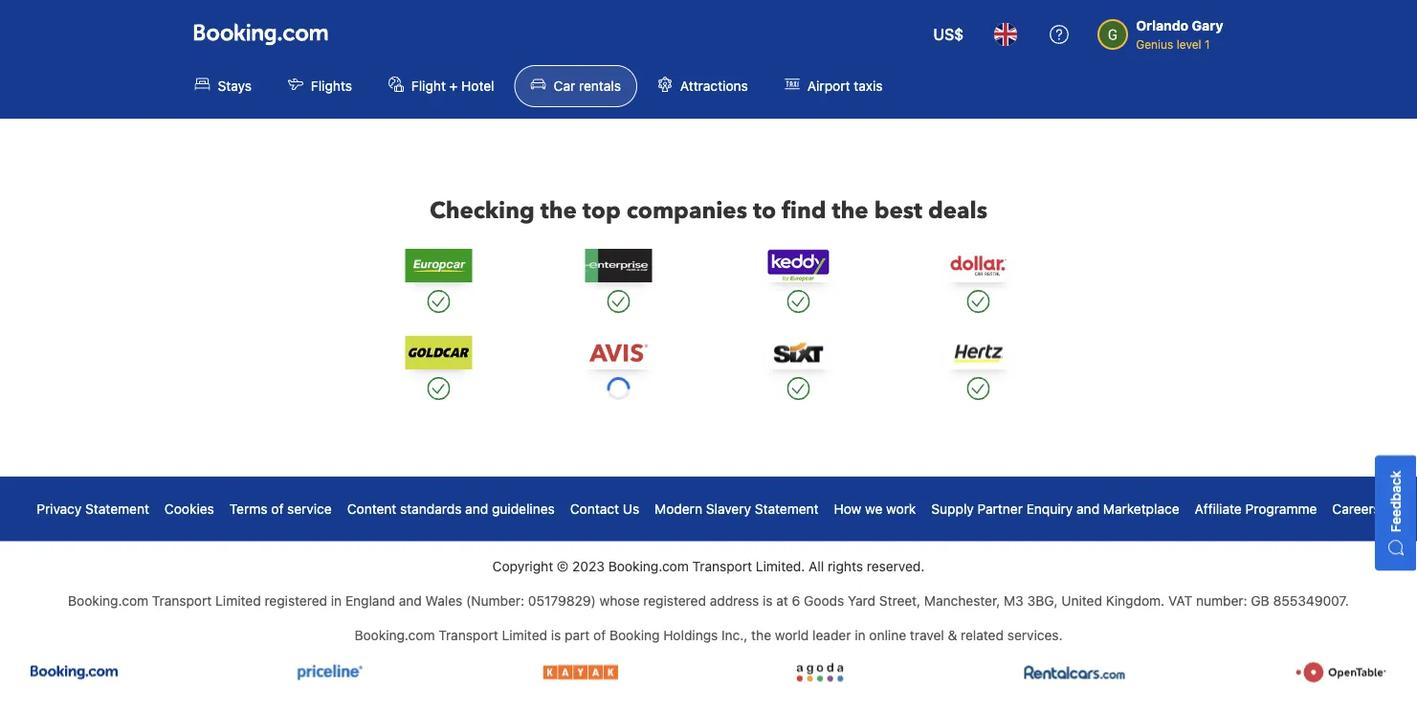 Task type: describe. For each thing, give the bounding box(es) containing it.
terms of service
[[230, 501, 332, 517]]

rentals
[[579, 78, 621, 94]]

avis image
[[585, 336, 652, 370]]

supply
[[932, 501, 974, 517]]

6
[[792, 593, 801, 609]]

flights link
[[272, 65, 369, 107]]

copyright
[[493, 558, 554, 574]]

goods
[[804, 593, 845, 609]]

partner
[[978, 501, 1023, 517]]

part
[[565, 627, 590, 643]]

stays link
[[179, 65, 268, 107]]

priceline image
[[287, 660, 374, 685]]

at
[[777, 593, 789, 609]]

guidelines
[[492, 501, 555, 517]]

2 registered from the left
[[644, 593, 706, 609]]

booking.com image
[[31, 660, 118, 685]]

and inside content standards and guidelines link
[[465, 501, 489, 517]]

number:
[[1197, 593, 1248, 609]]

checking
[[430, 195, 535, 226]]

yard
[[848, 593, 876, 609]]

best
[[875, 195, 923, 226]]

orlando
[[1137, 18, 1189, 34]]

orlando gary genius level 1
[[1137, 18, 1224, 51]]

supply partner enquiry and marketplace
[[932, 501, 1180, 517]]

car
[[554, 78, 576, 94]]

05179829)
[[528, 593, 596, 609]]

limited for registered
[[216, 593, 261, 609]]

footer containing cookies
[[0, 477, 1418, 712]]

careers
[[1333, 501, 1381, 517]]

marketplace
[[1104, 501, 1180, 517]]

loading content progress bar
[[607, 376, 631, 401]]

us$ button
[[922, 11, 976, 57]]

level
[[1177, 37, 1202, 51]]

booking.com transport limited registered in england and wales (number: 05179829) whose registered address is at 6 goods yard street, manchester, m3 3bg, united kingdom. vat number: gb 855349007.
[[68, 593, 1350, 609]]

content
[[347, 501, 397, 517]]

deals
[[929, 195, 988, 226]]

street,
[[880, 593, 921, 609]]

how we work
[[834, 501, 917, 517]]

online
[[870, 627, 907, 643]]

wales
[[426, 593, 463, 609]]

privacy statement link
[[37, 500, 149, 519]]

flight + hotel link
[[372, 65, 511, 107]]

address
[[710, 593, 759, 609]]

attractions
[[681, 78, 748, 94]]

transport for and
[[152, 593, 212, 609]]

modern slavery statement link
[[655, 500, 819, 519]]

car rentals link
[[515, 65, 638, 107]]

standards
[[400, 501, 462, 517]]

1 registered from the left
[[265, 593, 327, 609]]

slavery
[[706, 501, 752, 517]]

car rentals
[[554, 78, 621, 94]]

1 vertical spatial in
[[855, 627, 866, 643]]

opentable image
[[1296, 660, 1387, 685]]

1 horizontal spatial is
[[763, 593, 773, 609]]

the inside footer
[[752, 627, 772, 643]]

to
[[753, 195, 777, 226]]

0 vertical spatial booking.com
[[609, 558, 689, 574]]

gb
[[1252, 593, 1270, 609]]

content standards and guidelines link
[[347, 500, 555, 519]]

2023
[[573, 558, 605, 574]]

how we work link
[[834, 500, 917, 519]]

1 vertical spatial of
[[594, 627, 606, 643]]

enterprise image
[[585, 249, 652, 282]]

sixt image
[[765, 336, 832, 370]]

flight
[[412, 78, 446, 94]]

booking
[[610, 627, 660, 643]]

programme
[[1246, 501, 1318, 517]]

limited.
[[756, 558, 806, 574]]

careers link
[[1333, 500, 1381, 519]]

how
[[834, 501, 862, 517]]

top
[[583, 195, 621, 226]]

1
[[1205, 37, 1211, 51]]

airport
[[808, 78, 851, 94]]

modern slavery statement
[[655, 501, 819, 517]]

vat
[[1169, 593, 1193, 609]]

1 vertical spatial is
[[551, 627, 561, 643]]

1 statement from the left
[[85, 501, 149, 517]]

0 horizontal spatial and
[[399, 593, 422, 609]]

supply partner enquiry and marketplace link
[[932, 500, 1180, 519]]

855349007.
[[1274, 593, 1350, 609]]

+
[[450, 78, 458, 94]]

contact us link
[[570, 500, 640, 519]]

affiliate
[[1195, 501, 1242, 517]]

0 vertical spatial in
[[331, 593, 342, 609]]



Task type: locate. For each thing, give the bounding box(es) containing it.
kayak image
[[543, 660, 618, 685]]

booking.com for registered
[[68, 593, 149, 609]]

is
[[763, 593, 773, 609], [551, 627, 561, 643]]

companies
[[627, 195, 748, 226]]

privacy
[[37, 501, 82, 517]]

airport taxis
[[808, 78, 883, 94]]

agoda image
[[787, 660, 854, 685]]

and right standards
[[465, 501, 489, 517]]

2 vertical spatial booking.com
[[355, 627, 435, 643]]

0 horizontal spatial transport
[[152, 593, 212, 609]]

content standards and guidelines
[[347, 501, 555, 517]]

checking the top companies to find the best deals
[[430, 195, 988, 226]]

is left at
[[763, 593, 773, 609]]

1 horizontal spatial in
[[855, 627, 866, 643]]

booking.com for is
[[355, 627, 435, 643]]

flights
[[311, 78, 352, 94]]

1 vertical spatial booking.com
[[68, 593, 149, 609]]

0 horizontal spatial is
[[551, 627, 561, 643]]

booking.com transport limited is part of booking holdings inc., the world leader in online travel & related services.
[[355, 627, 1063, 643]]

the right inc.,
[[752, 627, 772, 643]]

0 vertical spatial transport
[[693, 558, 753, 574]]

us$
[[934, 25, 964, 44]]

1 horizontal spatial statement
[[755, 501, 819, 517]]

attractions link
[[641, 65, 765, 107]]

goldcar image
[[405, 336, 472, 370]]

of right the terms
[[271, 501, 284, 517]]

dollar image
[[945, 249, 1012, 282]]

0 horizontal spatial booking.com
[[68, 593, 149, 609]]

feedback
[[1389, 471, 1405, 533]]

keddy by europcar image
[[765, 249, 832, 282]]

of
[[271, 501, 284, 517], [594, 627, 606, 643]]

booking.com down england
[[355, 627, 435, 643]]

us
[[623, 501, 640, 517]]

rights
[[828, 558, 864, 574]]

work
[[887, 501, 917, 517]]

0 horizontal spatial registered
[[265, 593, 327, 609]]

manchester,
[[925, 593, 1001, 609]]

we
[[866, 501, 883, 517]]

1 horizontal spatial limited
[[502, 627, 548, 643]]

affiliate programme link
[[1195, 500, 1318, 519]]

affiliate programme
[[1195, 501, 1318, 517]]

limited
[[216, 593, 261, 609], [502, 627, 548, 643]]

limited down (number:
[[502, 627, 548, 643]]

england
[[346, 593, 395, 609]]

0 horizontal spatial in
[[331, 593, 342, 609]]

2 statement from the left
[[755, 501, 819, 517]]

transport up address
[[693, 558, 753, 574]]

travel
[[910, 627, 945, 643]]

0 horizontal spatial statement
[[85, 501, 149, 517]]

2 horizontal spatial and
[[1077, 501, 1100, 517]]

europcar image
[[405, 249, 472, 282]]

reserved.
[[867, 558, 925, 574]]

registered
[[265, 593, 327, 609], [644, 593, 706, 609]]

services.
[[1008, 627, 1063, 643]]

booking.com up booking.com image
[[68, 593, 149, 609]]

0 horizontal spatial of
[[271, 501, 284, 517]]

m3
[[1004, 593, 1024, 609]]

limited down the terms
[[216, 593, 261, 609]]

related
[[961, 627, 1004, 643]]

is left the part
[[551, 627, 561, 643]]

contact us
[[570, 501, 640, 517]]

and inside the supply partner enquiry and marketplace link
[[1077, 501, 1100, 517]]

limited for is
[[502, 627, 548, 643]]

and right enquiry on the bottom of page
[[1077, 501, 1100, 517]]

copyright © 2023 booking.com transport limited. all rights reserved.
[[493, 558, 925, 574]]

1 horizontal spatial and
[[465, 501, 489, 517]]

&
[[948, 627, 958, 643]]

1 horizontal spatial of
[[594, 627, 606, 643]]

transport for booking
[[439, 627, 499, 643]]

1 horizontal spatial the
[[752, 627, 772, 643]]

gary
[[1193, 18, 1224, 34]]

1 vertical spatial limited
[[502, 627, 548, 643]]

of right the part
[[594, 627, 606, 643]]

service
[[287, 501, 332, 517]]

0 vertical spatial is
[[763, 593, 773, 609]]

footer
[[0, 477, 1418, 712]]

stays
[[218, 78, 252, 94]]

modern
[[655, 501, 703, 517]]

united
[[1062, 593, 1103, 609]]

1 horizontal spatial booking.com
[[355, 627, 435, 643]]

cookies
[[165, 501, 214, 517]]

all
[[809, 558, 825, 574]]

airport taxis link
[[769, 65, 899, 107]]

transport down cookies button
[[152, 593, 212, 609]]

hotel
[[462, 78, 495, 94]]

transport down wales
[[439, 627, 499, 643]]

2 horizontal spatial booking.com
[[609, 558, 689, 574]]

booking.com up the whose
[[609, 558, 689, 574]]

and left wales
[[399, 593, 422, 609]]

2 vertical spatial transport
[[439, 627, 499, 643]]

contact
[[570, 501, 619, 517]]

inc.,
[[722, 627, 748, 643]]

statement up limited.
[[755, 501, 819, 517]]

(number:
[[466, 593, 525, 609]]

the right find
[[833, 195, 869, 226]]

1 horizontal spatial transport
[[439, 627, 499, 643]]

world
[[775, 627, 809, 643]]

registered left england
[[265, 593, 327, 609]]

terms of service link
[[230, 500, 332, 519]]

in
[[331, 593, 342, 609], [855, 627, 866, 643]]

rentalcars image
[[1023, 660, 1127, 685]]

privacy statement
[[37, 501, 149, 517]]

feedback button
[[1376, 455, 1418, 571]]

genius
[[1137, 37, 1174, 51]]

0 vertical spatial of
[[271, 501, 284, 517]]

1 horizontal spatial registered
[[644, 593, 706, 609]]

transport
[[693, 558, 753, 574], [152, 593, 212, 609], [439, 627, 499, 643]]

find
[[782, 195, 827, 226]]

terms
[[230, 501, 268, 517]]

0 horizontal spatial the
[[541, 195, 577, 226]]

enquiry
[[1027, 501, 1074, 517]]

statement right privacy
[[85, 501, 149, 517]]

cookies button
[[165, 501, 214, 517]]

0 vertical spatial limited
[[216, 593, 261, 609]]

registered up holdings
[[644, 593, 706, 609]]

1 vertical spatial transport
[[152, 593, 212, 609]]

taxis
[[854, 78, 883, 94]]

holdings
[[664, 627, 718, 643]]

in left online
[[855, 627, 866, 643]]

0 horizontal spatial limited
[[216, 593, 261, 609]]

and
[[465, 501, 489, 517], [1077, 501, 1100, 517], [399, 593, 422, 609]]

hertz image
[[945, 336, 1012, 370]]

in left england
[[331, 593, 342, 609]]

2 horizontal spatial the
[[833, 195, 869, 226]]

the left top
[[541, 195, 577, 226]]

leader
[[813, 627, 852, 643]]

whose
[[600, 593, 640, 609]]

3bg,
[[1028, 593, 1058, 609]]

statement
[[85, 501, 149, 517], [755, 501, 819, 517]]

skip to main content element
[[0, 0, 1418, 119]]

2 horizontal spatial transport
[[693, 558, 753, 574]]

flight + hotel
[[412, 78, 495, 94]]



Task type: vqa. For each thing, say whether or not it's contained in the screenshot.
the
yes



